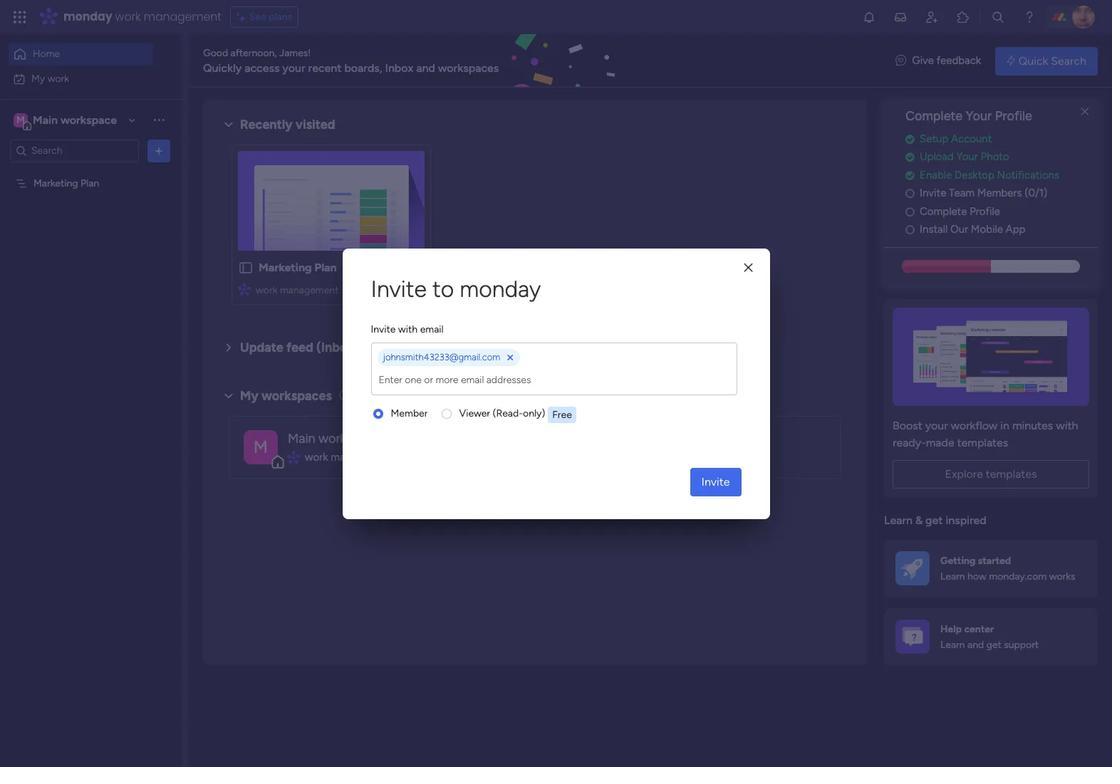 Task type: describe. For each thing, give the bounding box(es) containing it.
profile inside complete profile link
[[970, 205, 1000, 218]]

with inside boost your workflow in minutes with ready-made templates
[[1056, 419, 1078, 432]]

my work button
[[9, 67, 153, 90]]

invite members image
[[925, 10, 939, 24]]

only)
[[523, 407, 545, 419]]

apps image
[[956, 10, 970, 24]]

workspace image
[[244, 430, 278, 464]]

1 horizontal spatial marketing
[[259, 261, 312, 274]]

0 vertical spatial monday
[[63, 9, 112, 25]]

app
[[1006, 223, 1026, 236]]

see plans
[[249, 11, 292, 23]]

update feed (inbox)
[[240, 340, 359, 356]]

invite for invite to monday
[[371, 275, 427, 302]]

james peterson image
[[1072, 6, 1095, 29]]

check circle image for setup
[[906, 134, 915, 144]]

invite to monday
[[371, 275, 541, 302]]

quick search button
[[995, 47, 1098, 75]]

feed
[[287, 340, 313, 356]]

1 horizontal spatial main
[[288, 431, 315, 447]]

upload
[[920, 151, 954, 163]]

0
[[370, 341, 376, 353]]

viewer
[[459, 407, 490, 419]]

update
[[240, 340, 283, 356]]

circle o image for complete
[[906, 206, 915, 217]]

ready-
[[893, 436, 926, 449]]

home button
[[9, 43, 153, 66]]

marketing inside list box
[[33, 177, 78, 189]]

your for upload
[[957, 151, 978, 163]]

install
[[920, 223, 948, 236]]

my work
[[31, 72, 69, 84]]

learn for getting
[[941, 571, 965, 583]]

center
[[964, 623, 994, 635]]

invite team members (0/1)
[[920, 187, 1048, 200]]

public board image
[[238, 260, 254, 276]]

quickly
[[203, 61, 242, 74]]

home
[[33, 48, 60, 60]]

minutes
[[1012, 419, 1053, 432]]

work up update
[[256, 284, 277, 296]]

invite for invite with email
[[371, 323, 396, 335]]

work management > main workspace
[[256, 284, 422, 296]]

give feedback
[[912, 54, 981, 67]]

search everything image
[[991, 10, 1005, 24]]

setup account link
[[906, 131, 1098, 147]]

marketing plan list box
[[0, 168, 182, 388]]

install our mobile app link
[[906, 222, 1098, 238]]

boards,
[[344, 61, 382, 74]]

monday work management
[[63, 9, 221, 25]]

afternoon,
[[231, 47, 277, 59]]

quick search
[[1019, 54, 1087, 67]]

viewer (read-only)
[[459, 407, 545, 419]]

templates inside 'button'
[[986, 467, 1037, 481]]

members
[[977, 187, 1022, 200]]

started
[[978, 555, 1011, 567]]

m for workspace image
[[254, 436, 268, 457]]

inbox
[[385, 61, 413, 74]]

(0/1)
[[1025, 187, 1048, 200]]

enable desktop notifications link
[[906, 167, 1098, 183]]

support
[[1004, 639, 1039, 651]]

recently
[[240, 117, 293, 133]]

work inside button
[[47, 72, 69, 84]]

learn for help
[[941, 639, 965, 651]]

help center element
[[884, 609, 1098, 666]]

getting started learn how monday.com works
[[941, 555, 1076, 583]]

how
[[968, 571, 987, 583]]

1 vertical spatial workspace
[[374, 284, 422, 296]]

see
[[249, 11, 266, 23]]

recent
[[308, 61, 342, 74]]

component image for work management > main workspace
[[238, 283, 251, 295]]

plan inside list box
[[81, 177, 99, 189]]

with inside invite to monday "dialog"
[[398, 323, 418, 335]]

your for complete
[[966, 108, 992, 124]]

inspired
[[946, 514, 987, 527]]

select product image
[[13, 10, 27, 24]]

boost
[[893, 419, 923, 432]]

setup
[[920, 132, 949, 145]]

work up the "home" button
[[115, 9, 141, 25]]

complete profile link
[[906, 204, 1098, 220]]

close my workspaces image
[[220, 387, 237, 405]]

invite button
[[690, 468, 741, 496]]

recently visited
[[240, 117, 335, 133]]

inbox image
[[893, 10, 908, 24]]

workspaces inside 'good afternoon, james! quickly access your recent boards, inbox and workspaces'
[[438, 61, 499, 74]]

circle o image
[[906, 225, 915, 235]]

Search in workspace field
[[30, 143, 119, 159]]

team
[[949, 187, 975, 200]]

dapulse x slim image
[[1077, 103, 1094, 120]]

good
[[203, 47, 228, 59]]

component image for work management
[[288, 451, 300, 464]]

boost your workflow in minutes with ready-made templates
[[893, 419, 1078, 449]]

mobile
[[971, 223, 1003, 236]]

1 vertical spatial marketing plan
[[259, 261, 337, 274]]

explore templates button
[[893, 460, 1089, 489]]

invite team members (0/1) link
[[906, 185, 1098, 201]]

free
[[552, 409, 572, 421]]

marketing plan inside list box
[[33, 177, 99, 189]]

your inside 'good afternoon, james! quickly access your recent boards, inbox and workspaces'
[[282, 61, 305, 74]]



Task type: locate. For each thing, give the bounding box(es) containing it.
0 vertical spatial my
[[31, 72, 45, 84]]

v2 bolt switch image
[[1007, 53, 1015, 69]]

2 vertical spatial learn
[[941, 639, 965, 651]]

1 horizontal spatial and
[[968, 639, 984, 651]]

setup account
[[920, 132, 992, 145]]

getting started element
[[884, 540, 1098, 597]]

enable
[[920, 169, 952, 182]]

circle o image inside invite team members (0/1) link
[[906, 188, 915, 199]]

0 horizontal spatial workspaces
[[262, 388, 332, 404]]

0 horizontal spatial marketing plan
[[33, 177, 99, 189]]

1 check circle image from the top
[[906, 134, 915, 144]]

m inside workspace image
[[254, 436, 268, 457]]

marketing plan down search in workspace 'field'
[[33, 177, 99, 189]]

0 vertical spatial complete
[[906, 108, 963, 124]]

0 horizontal spatial main
[[33, 113, 58, 126]]

check circle image
[[906, 134, 915, 144], [906, 152, 915, 163], [906, 170, 915, 181]]

your up account on the top right of page
[[966, 108, 992, 124]]

your down account on the top right of page
[[957, 151, 978, 163]]

1 vertical spatial plan
[[315, 261, 337, 274]]

0 horizontal spatial your
[[282, 61, 305, 74]]

marketing down search in workspace 'field'
[[33, 177, 78, 189]]

0 vertical spatial profile
[[995, 108, 1032, 124]]

main workspace up work management
[[288, 431, 380, 447]]

2 vertical spatial workspace
[[319, 431, 380, 447]]

0 vertical spatial plan
[[81, 177, 99, 189]]

1 horizontal spatial monday
[[460, 275, 541, 302]]

0 vertical spatial component image
[[238, 283, 251, 295]]

monday
[[63, 9, 112, 25], [460, 275, 541, 302]]

0 vertical spatial workspace
[[60, 113, 117, 126]]

check circle image left setup
[[906, 134, 915, 144]]

management up good
[[144, 9, 221, 25]]

0 vertical spatial your
[[282, 61, 305, 74]]

and inside help center learn and get support
[[968, 639, 984, 651]]

invite for invite
[[702, 475, 730, 488]]

enable desktop notifications
[[920, 169, 1059, 182]]

and down center
[[968, 639, 984, 651]]

0 horizontal spatial my
[[31, 72, 45, 84]]

main workspace up search in workspace 'field'
[[33, 113, 117, 126]]

complete
[[906, 108, 963, 124], [920, 205, 967, 218]]

0 vertical spatial learn
[[884, 514, 913, 527]]

remove johnsmith43233@gmail.com image
[[508, 354, 513, 361]]

0 vertical spatial m
[[16, 114, 25, 126]]

0 horizontal spatial monday
[[63, 9, 112, 25]]

and inside 'good afternoon, james! quickly access your recent boards, inbox and workspaces'
[[416, 61, 435, 74]]

circle o image for invite
[[906, 188, 915, 199]]

main right workspace icon
[[33, 113, 58, 126]]

1 vertical spatial m
[[254, 436, 268, 457]]

desktop
[[955, 169, 995, 182]]

work down home on the top of the page
[[47, 72, 69, 84]]

get down center
[[987, 639, 1002, 651]]

with
[[398, 323, 418, 335], [1056, 419, 1078, 432]]

workspaces down update feed (inbox)
[[262, 388, 332, 404]]

close recently visited image
[[220, 116, 237, 133]]

1 vertical spatial monday
[[460, 275, 541, 302]]

my for my work
[[31, 72, 45, 84]]

1 vertical spatial templates
[[986, 467, 1037, 481]]

component image
[[238, 283, 251, 295], [288, 451, 300, 464]]

0 horizontal spatial marketing
[[33, 177, 78, 189]]

1 circle o image from the top
[[906, 188, 915, 199]]

and
[[416, 61, 435, 74], [968, 639, 984, 651]]

check circle image left upload
[[906, 152, 915, 163]]

workspace up search in workspace 'field'
[[60, 113, 117, 126]]

james!
[[279, 47, 311, 59]]

learn
[[884, 514, 913, 527], [941, 571, 965, 583], [941, 639, 965, 651]]

my down home on the top of the page
[[31, 72, 45, 84]]

plans
[[269, 11, 292, 23]]

1 horizontal spatial component image
[[288, 451, 300, 464]]

0 vertical spatial main
[[33, 113, 58, 126]]

workflow
[[951, 419, 998, 432]]

(inbox)
[[316, 340, 359, 356]]

invite for invite team members (0/1)
[[920, 187, 947, 200]]

0 vertical spatial workspaces
[[438, 61, 499, 74]]

complete up setup
[[906, 108, 963, 124]]

1 horizontal spatial marketing plan
[[259, 261, 337, 274]]

m
[[16, 114, 25, 126], [254, 436, 268, 457]]

templates
[[957, 436, 1008, 449], [986, 467, 1037, 481]]

0 vertical spatial marketing plan
[[33, 177, 99, 189]]

email
[[420, 323, 444, 335]]

account
[[951, 132, 992, 145]]

install our mobile app
[[920, 223, 1026, 236]]

(read-
[[493, 407, 523, 419]]

monday.com
[[989, 571, 1047, 583]]

m for workspace icon
[[16, 114, 25, 126]]

management left > at the top left of page
[[280, 284, 339, 296]]

1 horizontal spatial your
[[925, 419, 948, 432]]

main workspace
[[33, 113, 117, 126], [288, 431, 380, 447]]

check circle image inside upload your photo "link"
[[906, 152, 915, 163]]

profile
[[995, 108, 1032, 124], [970, 205, 1000, 218]]

notifications image
[[862, 10, 876, 24]]

1 vertical spatial learn
[[941, 571, 965, 583]]

main
[[33, 113, 58, 126], [350, 284, 371, 296], [288, 431, 315, 447]]

0 vertical spatial management
[[144, 9, 221, 25]]

workspace
[[60, 113, 117, 126], [374, 284, 422, 296], [319, 431, 380, 447]]

1 vertical spatial management
[[280, 284, 339, 296]]

explore
[[945, 467, 983, 481]]

0 horizontal spatial plan
[[81, 177, 99, 189]]

upload your photo link
[[906, 149, 1098, 165]]

1 vertical spatial my
[[240, 388, 259, 404]]

my for my workspaces
[[240, 388, 259, 404]]

2 check circle image from the top
[[906, 152, 915, 163]]

with left the 'email'
[[398, 323, 418, 335]]

monday inside invite to monday "dialog"
[[460, 275, 541, 302]]

1 horizontal spatial main workspace
[[288, 431, 380, 447]]

0 vertical spatial get
[[926, 514, 943, 527]]

give
[[912, 54, 934, 67]]

2 vertical spatial main
[[288, 431, 315, 447]]

marketing plan up work management > main workspace
[[259, 261, 337, 274]]

component image right workspace image
[[288, 451, 300, 464]]

upload your photo
[[920, 151, 1009, 163]]

made
[[926, 436, 955, 449]]

Enter one or more email addresses text field
[[374, 366, 734, 395]]

1 vertical spatial circle o image
[[906, 206, 915, 217]]

your inside boost your workflow in minutes with ready-made templates
[[925, 419, 948, 432]]

learn down the help
[[941, 639, 965, 651]]

1 vertical spatial and
[[968, 639, 984, 651]]

1 vertical spatial your
[[925, 419, 948, 432]]

invite with email
[[371, 323, 444, 335]]

complete your profile
[[906, 108, 1032, 124]]

1 vertical spatial main
[[350, 284, 371, 296]]

workspace selection element
[[14, 112, 119, 130]]

0 vertical spatial circle o image
[[906, 188, 915, 199]]

your
[[282, 61, 305, 74], [925, 419, 948, 432]]

our
[[950, 223, 968, 236]]

check circle image inside enable desktop notifications link
[[906, 170, 915, 181]]

workspace image
[[14, 112, 28, 128]]

1 vertical spatial get
[[987, 639, 1002, 651]]

option
[[0, 170, 182, 173]]

2 vertical spatial management
[[331, 451, 394, 464]]

0 vertical spatial check circle image
[[906, 134, 915, 144]]

workspaces
[[438, 61, 499, 74], [262, 388, 332, 404]]

templates inside boost your workflow in minutes with ready-made templates
[[957, 436, 1008, 449]]

good afternoon, james! quickly access your recent boards, inbox and workspaces
[[203, 47, 499, 74]]

workspace up 'invite with email'
[[374, 284, 422, 296]]

1 horizontal spatial workspaces
[[438, 61, 499, 74]]

check circle image for enable
[[906, 170, 915, 181]]

complete for complete your profile
[[906, 108, 963, 124]]

1 vertical spatial main workspace
[[288, 431, 380, 447]]

visited
[[296, 117, 335, 133]]

1 vertical spatial profile
[[970, 205, 1000, 218]]

invite
[[920, 187, 947, 200], [371, 275, 427, 302], [371, 323, 396, 335], [702, 475, 730, 488]]

check circle image for upload
[[906, 152, 915, 163]]

plan down search in workspace 'field'
[[81, 177, 99, 189]]

my right close my workspaces image on the bottom
[[240, 388, 259, 404]]

v2 user feedback image
[[896, 53, 906, 69]]

2 horizontal spatial main
[[350, 284, 371, 296]]

1 vertical spatial complete
[[920, 205, 967, 218]]

check circle image left enable
[[906, 170, 915, 181]]

see plans button
[[230, 6, 299, 28]]

1 vertical spatial marketing
[[259, 261, 312, 274]]

profile down 'invite team members (0/1)'
[[970, 205, 1000, 218]]

get inside help center learn and get support
[[987, 639, 1002, 651]]

invite inside button
[[702, 475, 730, 488]]

management for work management > main workspace
[[280, 284, 339, 296]]

member
[[391, 407, 428, 419]]

0 horizontal spatial get
[[926, 514, 943, 527]]

your down james!
[[282, 61, 305, 74]]

help center learn and get support
[[941, 623, 1039, 651]]

access
[[245, 61, 280, 74]]

marketing plan
[[33, 177, 99, 189], [259, 261, 337, 274]]

work right workspace image
[[305, 451, 328, 464]]

johnsmith43233@gmail.com
[[383, 352, 500, 362]]

1 horizontal spatial m
[[254, 436, 268, 457]]

workspace up work management
[[319, 431, 380, 447]]

templates image image
[[897, 308, 1085, 406]]

circle o image inside complete profile link
[[906, 206, 915, 217]]

1 horizontal spatial my
[[240, 388, 259, 404]]

learn down getting
[[941, 571, 965, 583]]

notifications
[[997, 169, 1059, 182]]

templates right explore
[[986, 467, 1037, 481]]

help
[[941, 623, 962, 635]]

3 check circle image from the top
[[906, 170, 915, 181]]

0 horizontal spatial component image
[[238, 283, 251, 295]]

my workspaces
[[240, 388, 332, 404]]

>
[[341, 284, 347, 296]]

1 vertical spatial workspaces
[[262, 388, 332, 404]]

&
[[915, 514, 923, 527]]

learn inside getting started learn how monday.com works
[[941, 571, 965, 583]]

0 vertical spatial and
[[416, 61, 435, 74]]

with right minutes
[[1056, 419, 1078, 432]]

work
[[115, 9, 141, 25], [47, 72, 69, 84], [256, 284, 277, 296], [305, 451, 328, 464]]

work management
[[305, 451, 394, 464]]

0 vertical spatial with
[[398, 323, 418, 335]]

learn left &
[[884, 514, 913, 527]]

complete for complete profile
[[920, 205, 967, 218]]

my inside button
[[31, 72, 45, 84]]

marketing right 'public board' image
[[259, 261, 312, 274]]

in
[[1001, 419, 1010, 432]]

workspaces right inbox
[[438, 61, 499, 74]]

0 horizontal spatial with
[[398, 323, 418, 335]]

your
[[966, 108, 992, 124], [957, 151, 978, 163]]

help image
[[1022, 10, 1037, 24]]

invite to monday dialog
[[342, 248, 770, 519]]

getting
[[941, 555, 976, 567]]

get right &
[[926, 514, 943, 527]]

1 horizontal spatial with
[[1056, 419, 1078, 432]]

quick
[[1019, 54, 1048, 67]]

learn & get inspired
[[884, 514, 987, 527]]

monday up the "home" button
[[63, 9, 112, 25]]

plan up work management > main workspace
[[315, 261, 337, 274]]

1 horizontal spatial plan
[[315, 261, 337, 274]]

0 horizontal spatial m
[[16, 114, 25, 126]]

complete up the install
[[920, 205, 967, 218]]

0 horizontal spatial main workspace
[[33, 113, 117, 126]]

profile up setup account 'link'
[[995, 108, 1032, 124]]

feedback
[[937, 54, 981, 67]]

component image down 'public board' image
[[238, 283, 251, 295]]

explore templates
[[945, 467, 1037, 481]]

2 circle o image from the top
[[906, 206, 915, 217]]

check circle image inside setup account 'link'
[[906, 134, 915, 144]]

management
[[144, 9, 221, 25], [280, 284, 339, 296], [331, 451, 394, 464]]

main right > at the top left of page
[[350, 284, 371, 296]]

main workspace inside workspace selection element
[[33, 113, 117, 126]]

your inside "link"
[[957, 151, 978, 163]]

works
[[1049, 571, 1076, 583]]

and right inbox
[[416, 61, 435, 74]]

learn inside help center learn and get support
[[941, 639, 965, 651]]

1 vertical spatial your
[[957, 151, 978, 163]]

1 vertical spatial component image
[[288, 451, 300, 464]]

0 vertical spatial templates
[[957, 436, 1008, 449]]

templates down workflow
[[957, 436, 1008, 449]]

search
[[1051, 54, 1087, 67]]

1 horizontal spatial get
[[987, 639, 1002, 651]]

to
[[432, 275, 454, 302]]

0 horizontal spatial and
[[416, 61, 435, 74]]

2 vertical spatial check circle image
[[906, 170, 915, 181]]

1 vertical spatial check circle image
[[906, 152, 915, 163]]

0 vertical spatial your
[[966, 108, 992, 124]]

your up made
[[925, 419, 948, 432]]

management down the member
[[331, 451, 394, 464]]

main right workspace image
[[288, 431, 315, 447]]

0 vertical spatial marketing
[[33, 177, 78, 189]]

complete profile
[[920, 205, 1000, 218]]

plan
[[81, 177, 99, 189], [315, 261, 337, 274]]

circle o image
[[906, 188, 915, 199], [906, 206, 915, 217]]

0 vertical spatial main workspace
[[33, 113, 117, 126]]

close image
[[744, 263, 753, 274]]

open update feed (inbox) image
[[220, 339, 237, 356]]

photo
[[981, 151, 1009, 163]]

main inside workspace selection element
[[33, 113, 58, 126]]

monday right to
[[460, 275, 541, 302]]

m inside workspace icon
[[16, 114, 25, 126]]

management for work management
[[331, 451, 394, 464]]

1 vertical spatial with
[[1056, 419, 1078, 432]]



Task type: vqa. For each thing, say whether or not it's contained in the screenshot.
bottommost 'Portfolio'
no



